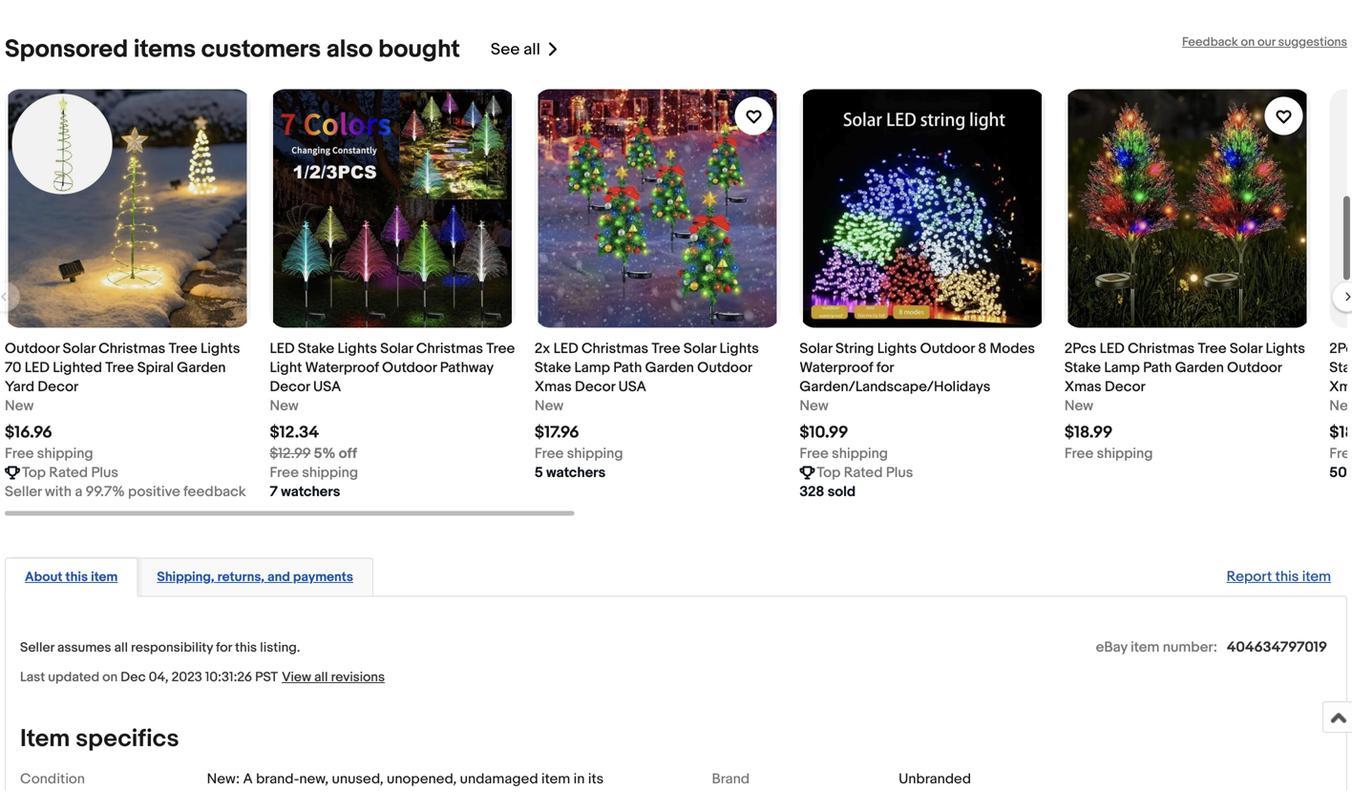Task type: locate. For each thing, give the bounding box(es) containing it.
yard
[[5, 379, 34, 396]]

tree for $16.96
[[169, 341, 197, 358]]

0 horizontal spatial packaging
[[258, 790, 327, 791]]

0 vertical spatial for
[[877, 360, 894, 377]]

solar inside outdoor solar christmas tree lights 70 led lighted tree spiral garden yard decor new $16.96 free shipping
[[63, 341, 95, 358]]

this inside button
[[65, 570, 88, 586]]

free shipping text field down the $18.99
[[1065, 445, 1153, 464]]

garden inside 2x led christmas tree solar lights stake lamp path garden outdoor xmas decor usa new $17.96 free shipping 5 watchers
[[645, 360, 694, 377]]

lights inside solar string lights outdoor 8 modes waterproof for garden/landscape/holidays new $10.99 free shipping
[[878, 341, 917, 358]]

0 horizontal spatial top
[[22, 465, 46, 482]]

1 horizontal spatial xmas
[[1065, 379, 1102, 396]]

stake inside 2pcs led christmas tree solar lights stake lamp path garden outdoor xmas decor new $18.99 free shipping
[[1065, 360, 1101, 377]]

2 decor from the left
[[270, 379, 310, 396]]

decor inside outdoor solar christmas tree lights 70 led lighted tree spiral garden yard decor new $16.96 free shipping
[[38, 379, 78, 396]]

item left the in
[[542, 771, 570, 788]]

2x led christmas tree solar lights stake lamp path garden outdoor xmas decor usa new $17.96 free shipping 5 watchers
[[535, 341, 759, 482]]

3 free shipping text field from the left
[[1065, 445, 1153, 464]]

path for $18.99
[[1143, 360, 1172, 377]]

christmas inside 2pcs led christmas tree solar lights stake lamp path garden outdoor xmas decor new $18.99 free shipping
[[1128, 341, 1195, 358]]

solar inside 2x led christmas tree solar lights stake lamp path garden outdoor xmas decor usa new $17.96 free shipping 5 watchers
[[684, 341, 716, 358]]

item
[[1303, 569, 1331, 586], [91, 570, 118, 586], [1131, 639, 1160, 657], [542, 771, 570, 788]]

free down '$12.99'
[[270, 465, 299, 482]]

shipping inside solar string lights outdoor 8 modes waterproof for garden/landscape/holidays new $10.99 free shipping
[[832, 446, 888, 463]]

tab list
[[5, 554, 1348, 597]]

0 horizontal spatial for
[[216, 640, 232, 657]]

seller with a 99.7% positive feedback
[[5, 484, 246, 501]]

2 path from the left
[[1143, 360, 1172, 377]]

0 horizontal spatial garden
[[177, 360, 226, 377]]

new text field up $10.99
[[800, 397, 829, 416]]

0 horizontal spatial waterproof
[[305, 360, 379, 377]]

all
[[524, 40, 541, 60], [114, 640, 128, 657], [314, 670, 328, 686]]

shipping up with
[[37, 446, 93, 463]]

christmas right 2pcs
[[1128, 341, 1195, 358]]

new inside 2x led christmas tree solar lights stake lamp path garden outdoor xmas decor usa new $17.96 free shipping 5 watchers
[[535, 398, 564, 415]]

4 solar from the left
[[800, 341, 833, 358]]

christmas
[[99, 341, 165, 358], [416, 341, 483, 358], [582, 341, 649, 358], [1128, 341, 1195, 358]]

2 christmas from the left
[[416, 341, 483, 358]]

sold
[[828, 484, 856, 501]]

5 new from the left
[[1065, 398, 1094, 415]]

1 horizontal spatial stake
[[535, 360, 571, 377]]

328
[[800, 484, 825, 501]]

4 new text field from the left
[[800, 397, 829, 416]]

free shipping text field down $10.99 text field
[[800, 445, 888, 464]]

christmas inside outdoor solar christmas tree lights 70 led lighted tree spiral garden yard decor new $16.96 free shipping
[[99, 341, 165, 358]]

top up 328 sold text box
[[817, 465, 841, 482]]

free shipping text field for $10.99
[[800, 445, 888, 464]]

stake up light
[[298, 341, 334, 358]]

0 horizontal spatial usa
[[313, 379, 341, 396]]

plus
[[91, 465, 118, 482], [886, 465, 913, 482]]

christmas up pathway
[[416, 341, 483, 358]]

Free shipping text field
[[535, 445, 623, 464], [800, 445, 888, 464], [1065, 445, 1153, 464]]

rated up sold
[[844, 465, 883, 482]]

xmas inside 2x led christmas tree solar lights stake lamp path garden outdoor xmas decor usa new $17.96 free shipping 5 watchers
[[535, 379, 572, 396]]

0 horizontal spatial plus
[[91, 465, 118, 482]]

undamaged
[[460, 771, 538, 788]]

1 vertical spatial all
[[114, 640, 128, 657]]

on
[[1241, 35, 1255, 50], [102, 670, 118, 686]]

1 decor from the left
[[38, 379, 78, 396]]

outdoor solar christmas tree lights 70 led lighted tree spiral garden yard decor new $16.96 free shipping
[[5, 341, 240, 463]]

new up $12.34 text box
[[270, 398, 299, 415]]

2 waterproof from the left
[[800, 360, 873, 377]]

3 new from the left
[[535, 398, 564, 415]]

unused,
[[332, 771, 384, 788]]

this left listing.
[[235, 640, 257, 657]]

led right 70
[[25, 360, 50, 377]]

New text field
[[5, 397, 34, 416], [270, 397, 299, 416], [535, 397, 564, 416], [800, 397, 829, 416], [1330, 397, 1352, 416]]

1 horizontal spatial lamp
[[1104, 360, 1140, 377]]

1 top from the left
[[22, 465, 46, 482]]

0 horizontal spatial free shipping text field
[[535, 445, 623, 464]]

packaging down unopened,
[[377, 790, 446, 791]]

404634797019
[[1227, 639, 1328, 657]]

decor up $17.96 text box
[[575, 379, 615, 396]]

1 horizontal spatial free shipping text field
[[270, 464, 358, 483]]

on left dec
[[102, 670, 118, 686]]

unopened,
[[387, 771, 457, 788]]

waterproof right light
[[305, 360, 379, 377]]

usa inside 2x led christmas tree solar lights stake lamp path garden outdoor xmas decor usa new $17.96 free shipping 5 watchers
[[619, 379, 646, 396]]

lamp inside 2x led christmas tree solar lights stake lamp path garden outdoor xmas decor usa new $17.96 free shipping 5 watchers
[[574, 360, 610, 377]]

garden/landscape/holidays
[[800, 379, 991, 396]]

xmas up new text field
[[1065, 379, 1102, 396]]

watchers right 7
[[281, 484, 340, 501]]

0 vertical spatial seller
[[5, 484, 42, 501]]

stake down 2x
[[535, 360, 571, 377]]

tree inside 2pcs led christmas tree solar lights stake lamp path garden outdoor xmas decor new $18.99 free shipping
[[1198, 341, 1227, 358]]

led
[[270, 341, 295, 358], [554, 341, 579, 358], [1100, 341, 1125, 358], [25, 360, 50, 377]]

1 free shipping text field from the left
[[535, 445, 623, 464]]

1 path from the left
[[613, 360, 642, 377]]

1 vertical spatial watchers
[[281, 484, 340, 501]]

lamp inside 2pcs led christmas tree solar lights stake lamp path garden outdoor xmas decor new $18.99 free shipping
[[1104, 360, 1140, 377]]

5 lights from the left
[[1266, 341, 1306, 358]]

50
[[1330, 465, 1347, 482]]

2 plus from the left
[[886, 465, 913, 482]]

tree inside 2x led christmas tree solar lights stake lamp path garden outdoor xmas decor usa new $17.96 free shipping 5 watchers
[[652, 341, 681, 358]]

new inside led stake lights solar christmas tree light waterproof outdoor pathway decor usa new $12.34 $12.99 5% off free shipping 7 watchers
[[270, 398, 299, 415]]

4 decor from the left
[[1105, 379, 1146, 396]]

2 usa from the left
[[619, 379, 646, 396]]

1 garden from the left
[[177, 360, 226, 377]]

shipping up 5 watchers text box
[[567, 446, 623, 463]]

for
[[877, 360, 894, 377], [216, 640, 232, 657]]

free down "$16.96" "text field"
[[5, 446, 34, 463]]

new down the yard
[[5, 398, 34, 415]]

this
[[1276, 569, 1299, 586], [65, 570, 88, 586], [235, 640, 257, 657]]

3 decor from the left
[[575, 379, 615, 396]]

2 packaging from the left
[[377, 790, 446, 791]]

christmas inside 2x led christmas tree solar lights stake lamp path garden outdoor xmas decor usa new $17.96 free shipping 5 watchers
[[582, 341, 649, 358]]

3 christmas from the left
[[582, 341, 649, 358]]

this right about
[[65, 570, 88, 586]]

1 vertical spatial seller
[[20, 640, 54, 657]]

0 horizontal spatial lamp
[[574, 360, 610, 377]]

2pcs led christmas tree solar lights stake lamp path garden outdoor xmas decor new $18.99 free shipping
[[1065, 341, 1306, 463]]

1 horizontal spatial waterproof
[[800, 360, 873, 377]]

stake
[[298, 341, 334, 358], [535, 360, 571, 377], [1065, 360, 1101, 377]]

outdoor inside outdoor solar christmas tree lights 70 led lighted tree spiral garden yard decor new $16.96 free shipping
[[5, 341, 59, 358]]

1 new text field from the left
[[5, 397, 34, 416]]

decor inside 2pcs led christmas tree solar lights stake lamp path garden outdoor xmas decor new $18.99 free shipping
[[1105, 379, 1146, 396]]

5 new text field from the left
[[1330, 397, 1352, 416]]

feedback
[[183, 484, 246, 501]]

report this item link
[[1217, 559, 1341, 596]]

1 plus from the left
[[91, 465, 118, 482]]

garden for $18.99
[[1175, 360, 1224, 377]]

rated up a
[[49, 465, 88, 482]]

1 horizontal spatial free shipping text field
[[800, 445, 888, 464]]

seller up last
[[20, 640, 54, 657]]

new up $17.96 text box
[[535, 398, 564, 415]]

top rated plus up a
[[22, 465, 118, 482]]

listing.
[[260, 640, 300, 657]]

xmas
[[535, 379, 572, 396], [1065, 379, 1102, 396]]

led inside 2pcs led christmas tree solar lights stake lamp path garden outdoor xmas decor new $18.99 free shipping
[[1100, 341, 1125, 358]]

outdoor inside 2x led christmas tree solar lights stake lamp path garden outdoor xmas decor usa new $17.96 free shipping 5 watchers
[[697, 360, 752, 377]]

report this item
[[1227, 569, 1331, 586]]

a
[[243, 771, 253, 788]]

free shipping text field down $17.96
[[535, 445, 623, 464]]

Free shipping text field
[[5, 445, 93, 464], [270, 464, 358, 483]]

2 horizontal spatial this
[[1276, 569, 1299, 586]]

new up $18.99 text box
[[1065, 398, 1094, 415]]

tree for new
[[652, 341, 681, 358]]

free up 5
[[535, 446, 564, 463]]

seller left with
[[5, 484, 42, 501]]

1 horizontal spatial usa
[[619, 379, 646, 396]]

2 lights from the left
[[338, 341, 377, 358]]

0 horizontal spatial rated
[[49, 465, 88, 482]]

free down the $18.99
[[1065, 446, 1094, 463]]

sponsored items customers also bought
[[5, 35, 460, 65]]

ebay item number: 404634797019
[[1096, 639, 1328, 657]]

for up 10:31:26
[[216, 640, 232, 657]]

garden inside outdoor solar christmas tree lights 70 led lighted tree spiral garden yard decor new $16.96 free shipping
[[177, 360, 226, 377]]

responsibility
[[131, 640, 213, 657]]

watchers right 5
[[546, 465, 606, 482]]

7 watchers text field
[[270, 483, 340, 502]]

1 horizontal spatial top rated plus text field
[[817, 464, 913, 483]]

tree
[[169, 341, 197, 358], [486, 341, 515, 358], [652, 341, 681, 358], [1198, 341, 1227, 358], [105, 360, 134, 377]]

all up dec
[[114, 640, 128, 657]]

1 horizontal spatial watchers
[[546, 465, 606, 482]]

condition
[[20, 771, 85, 788]]

top rated plus text field up sold
[[817, 464, 913, 483]]

0 horizontal spatial top rated plus
[[22, 465, 118, 482]]

brand-
[[256, 771, 299, 788]]

1 vertical spatial on
[[102, 670, 118, 686]]

2 top rated plus from the left
[[817, 465, 913, 482]]

2 solar from the left
[[380, 341, 413, 358]]

top up with
[[22, 465, 46, 482]]

$10.99 text field
[[800, 423, 849, 443]]

solar inside led stake lights solar christmas tree light waterproof outdoor pathway decor usa new $12.34 $12.99 5% off free shipping 7 watchers
[[380, 341, 413, 358]]

10:31:26
[[205, 670, 252, 686]]

3 solar from the left
[[684, 341, 716, 358]]

garden inside 2pcs led christmas tree solar lights stake lamp path garden outdoor xmas decor new $18.99 free shipping
[[1175, 360, 1224, 377]]

path inside 2pcs led christmas tree solar lights stake lamp path garden outdoor xmas decor new $18.99 free shipping
[[1143, 360, 1172, 377]]

0 horizontal spatial stake
[[298, 341, 334, 358]]

all right view
[[314, 670, 328, 686]]

suggestions
[[1279, 35, 1348, 50]]

$16.96
[[5, 423, 52, 443]]

this inside "link"
[[1276, 569, 1299, 586]]

70
[[5, 360, 21, 377]]

brand
[[712, 771, 750, 788]]

decor down lighted
[[38, 379, 78, 396]]

0 vertical spatial all
[[524, 40, 541, 60]]

shipping down 5%
[[302, 465, 358, 482]]

shipping down the $18.99
[[1097, 446, 1153, 463]]

path for new
[[613, 360, 642, 377]]

christmas for new
[[582, 341, 649, 358]]

free shipping text field for $18.99
[[1065, 445, 1153, 464]]

christmas for $16.96
[[99, 341, 165, 358]]

$18
[[1330, 423, 1352, 443]]

1 horizontal spatial path
[[1143, 360, 1172, 377]]

3 new text field from the left
[[535, 397, 564, 416]]

1 horizontal spatial on
[[1241, 35, 1255, 50]]

new:
[[207, 771, 240, 788]]

2 new text field from the left
[[270, 397, 299, 416]]

top rated plus for $10.99
[[817, 465, 913, 482]]

new text field up $12.34 text box
[[270, 397, 299, 416]]

previous price $12.99 5% off text field
[[270, 445, 357, 464]]

shipping inside 2pcs led christmas tree solar lights stake lamp path garden outdoor xmas decor new $18.99 free shipping
[[1097, 446, 1153, 463]]

path
[[613, 360, 642, 377], [1143, 360, 1172, 377]]

this for about
[[65, 570, 88, 586]]

2 xmas from the left
[[1065, 379, 1102, 396]]

christmas for $18.99
[[1128, 341, 1195, 358]]

in
[[574, 771, 585, 788]]

positive
[[128, 484, 180, 501]]

plus up the 99.7%
[[91, 465, 118, 482]]

$17.96
[[535, 423, 579, 443]]

1 rated from the left
[[49, 465, 88, 482]]

3 lights from the left
[[720, 341, 759, 358]]

assumes
[[57, 640, 111, 657]]

1 solar from the left
[[63, 341, 95, 358]]

string
[[836, 341, 874, 358]]

new text field down the yard
[[5, 397, 34, 416]]

about this item button
[[25, 569, 118, 587]]

led right 2x
[[554, 341, 579, 358]]

0 horizontal spatial xmas
[[535, 379, 572, 396]]

shipping inside 2x led christmas tree solar lights stake lamp path garden outdoor xmas decor usa new $17.96 free shipping 5 watchers
[[567, 446, 623, 463]]

free shipping text field down 5%
[[270, 464, 358, 483]]

top rated plus text field up a
[[22, 464, 118, 483]]

shipping inside led stake lights solar christmas tree light waterproof outdoor pathway decor usa new $12.34 $12.99 5% off free shipping 7 watchers
[[302, 465, 358, 482]]

decor
[[38, 379, 78, 396], [270, 379, 310, 396], [575, 379, 615, 396], [1105, 379, 1146, 396]]

2 vertical spatial all
[[314, 670, 328, 686]]

item right about
[[91, 570, 118, 586]]

decor up the $18.99
[[1105, 379, 1146, 396]]

this for report
[[1276, 569, 1299, 586]]

waterproof down string
[[800, 360, 873, 377]]

1 christmas from the left
[[99, 341, 165, 358]]

stake for $18.99
[[1065, 360, 1101, 377]]

$12.34
[[270, 423, 319, 443]]

led right 2pcs
[[1100, 341, 1125, 358]]

its
[[588, 771, 604, 788]]

xmas down 2x
[[535, 379, 572, 396]]

2 lamp from the left
[[1104, 360, 1140, 377]]

lamp up $17.96 text box
[[574, 360, 610, 377]]

light
[[270, 360, 302, 377]]

1 horizontal spatial plus
[[886, 465, 913, 482]]

1 xmas from the left
[[535, 379, 572, 396]]

decor down light
[[270, 379, 310, 396]]

stake inside 2x led christmas tree solar lights stake lamp path garden outdoor xmas decor usa new $17.96 free shipping 5 watchers
[[535, 360, 571, 377]]

0 vertical spatial watchers
[[546, 465, 606, 482]]

1 horizontal spatial garden
[[645, 360, 694, 377]]

1 usa from the left
[[313, 379, 341, 396]]

led up light
[[270, 341, 295, 358]]

rated for $16.96
[[49, 465, 88, 482]]

New text field
[[1065, 397, 1094, 416]]

2 rated from the left
[[844, 465, 883, 482]]

plus for $16.96
[[91, 465, 118, 482]]

top rated plus up sold
[[817, 465, 913, 482]]

2 free shipping text field from the left
[[800, 445, 888, 464]]

1 top rated plus from the left
[[22, 465, 118, 482]]

1 horizontal spatial rated
[[844, 465, 883, 482]]

dec
[[121, 670, 146, 686]]

garden for new
[[645, 360, 694, 377]]

waterproof
[[305, 360, 379, 377], [800, 360, 873, 377]]

tree for $18.99
[[1198, 341, 1227, 358]]

2 horizontal spatial free shipping text field
[[1065, 445, 1153, 464]]

our
[[1258, 35, 1276, 50]]

1 lamp from the left
[[574, 360, 610, 377]]

2 top rated plus text field from the left
[[817, 464, 913, 483]]

for up garden/landscape/holidays
[[877, 360, 894, 377]]

free inside 2x led christmas tree solar lights stake lamp path garden outdoor xmas decor usa new $17.96 free shipping 5 watchers
[[535, 446, 564, 463]]

decor for new
[[575, 379, 615, 396]]

packaging down the brand-
[[258, 790, 327, 791]]

1 horizontal spatial top rated plus
[[817, 465, 913, 482]]

1 waterproof from the left
[[305, 360, 379, 377]]

1 horizontal spatial packaging
[[377, 790, 446, 791]]

xmas inside 2pcs led christmas tree solar lights stake lamp path garden outdoor xmas decor new $18.99 free shipping
[[1065, 379, 1102, 396]]

new text field up the $18
[[1330, 397, 1352, 416]]

stake down 2pcs
[[1065, 360, 1101, 377]]

4 christmas from the left
[[1128, 341, 1195, 358]]

3 garden from the left
[[1175, 360, 1224, 377]]

path inside 2x led christmas tree solar lights stake lamp path garden outdoor xmas decor usa new $17.96 free shipping 5 watchers
[[613, 360, 642, 377]]

seller inside text field
[[5, 484, 42, 501]]

1 top rated plus text field from the left
[[22, 464, 118, 483]]

free shipping text field down "$16.96" "text field"
[[5, 445, 93, 464]]

2 garden from the left
[[645, 360, 694, 377]]

new up $10.99
[[800, 398, 829, 415]]

decor inside led stake lights solar christmas tree light waterproof outdoor pathway decor usa new $12.34 $12.99 5% off free shipping 7 watchers
[[270, 379, 310, 396]]

decor inside 2x led christmas tree solar lights stake lamp path garden outdoor xmas decor usa new $17.96 free shipping 5 watchers
[[575, 379, 615, 396]]

1 horizontal spatial for
[[877, 360, 894, 377]]

new inside 2pcs led christmas tree solar lights stake lamp path garden outdoor xmas decor new $18.99 free shipping
[[1065, 398, 1094, 415]]

free
[[5, 446, 34, 463], [535, 446, 564, 463], [800, 446, 829, 463], [1065, 446, 1094, 463], [1330, 446, 1352, 463], [270, 465, 299, 482]]

shipping
[[37, 446, 93, 463], [567, 446, 623, 463], [832, 446, 888, 463], [1097, 446, 1153, 463], [302, 465, 358, 482]]

0 horizontal spatial top rated plus text field
[[22, 464, 118, 483]]

1 lights from the left
[[201, 341, 240, 358]]

See all text field
[[491, 40, 541, 60]]

specifics
[[76, 725, 179, 754]]

lamp up the $18.99
[[1104, 360, 1140, 377]]

seller for seller with a 99.7% positive feedback
[[5, 484, 42, 501]]

4 lights from the left
[[878, 341, 917, 358]]

on left our
[[1241, 35, 1255, 50]]

new text field for $17.96
[[535, 397, 564, 416]]

free down $10.99 text field
[[800, 446, 829, 463]]

0 horizontal spatial watchers
[[281, 484, 340, 501]]

christmas right 2x
[[582, 341, 649, 358]]

1 horizontal spatial top
[[817, 465, 841, 482]]

new
[[5, 398, 34, 415], [270, 398, 299, 415], [535, 398, 564, 415], [800, 398, 829, 415], [1065, 398, 1094, 415], [1330, 398, 1352, 415]]

christmas up "spiral"
[[99, 341, 165, 358]]

plus down solar string lights outdoor 8 modes waterproof for garden/landscape/holidays new $10.99 free shipping
[[886, 465, 913, 482]]

led stake lights solar christmas tree light waterproof outdoor pathway decor usa new $12.34 $12.99 5% off free shipping 7 watchers
[[270, 341, 515, 501]]

xmas for $18.99
[[1065, 379, 1102, 396]]

shipping,
[[157, 570, 214, 586]]

5 solar from the left
[[1230, 341, 1263, 358]]

$18.99
[[1065, 423, 1113, 443]]

outdoor
[[5, 341, 59, 358], [920, 341, 975, 358], [382, 360, 437, 377], [697, 360, 752, 377], [1227, 360, 1282, 377]]

Top Rated Plus text field
[[22, 464, 118, 483], [817, 464, 913, 483]]

lights
[[201, 341, 240, 358], [338, 341, 377, 358], [720, 341, 759, 358], [878, 341, 917, 358], [1266, 341, 1306, 358]]

2 new from the left
[[270, 398, 299, 415]]

new text field up $17.96 text box
[[535, 397, 564, 416]]

shipping down $10.99 text field
[[832, 446, 888, 463]]

christmas inside led stake lights solar christmas tree light waterproof outdoor pathway decor usa new $12.34 $12.99 5% off free shipping 7 watchers
[[416, 341, 483, 358]]

2 top from the left
[[817, 465, 841, 482]]

feedback on our suggestions
[[1182, 35, 1348, 50]]

new up the $18
[[1330, 398, 1352, 415]]

new: a brand-new, unused, unopened, undamaged item in its original packaging (where packaging is ...
[[207, 771, 604, 791]]

top rated plus
[[22, 465, 118, 482], [817, 465, 913, 482]]

0 horizontal spatial path
[[613, 360, 642, 377]]

for inside solar string lights outdoor 8 modes waterproof for garden/landscape/holidays new $10.99 free shipping
[[877, 360, 894, 377]]

all right see
[[524, 40, 541, 60]]

watchers
[[546, 465, 606, 482], [281, 484, 340, 501]]

item right report at the right bottom of page
[[1303, 569, 1331, 586]]

2 horizontal spatial stake
[[1065, 360, 1101, 377]]

4 new from the left
[[800, 398, 829, 415]]

2 horizontal spatial garden
[[1175, 360, 1224, 377]]

2 horizontal spatial all
[[524, 40, 541, 60]]

item specifics
[[20, 725, 179, 754]]

this right report at the right bottom of page
[[1276, 569, 1299, 586]]

1 new from the left
[[5, 398, 34, 415]]

0 horizontal spatial this
[[65, 570, 88, 586]]

0 horizontal spatial on
[[102, 670, 118, 686]]

free up 50 s text box
[[1330, 446, 1352, 463]]

Seller with a 99.7% positive feedback text field
[[5, 483, 246, 502]]



Task type: vqa. For each thing, say whether or not it's contained in the screenshot.
the rightmost New text field
yes



Task type: describe. For each thing, give the bounding box(es) containing it.
new inside outdoor solar christmas tree lights 70 led lighted tree spiral garden yard decor new $16.96 free shipping
[[5, 398, 34, 415]]

ebay
[[1096, 639, 1128, 657]]

328 sold text field
[[800, 483, 856, 502]]

spiral
[[137, 360, 174, 377]]

328 sold
[[800, 484, 856, 501]]

led inside led stake lights solar christmas tree light waterproof outdoor pathway decor usa new $12.34 $12.99 5% off free shipping 7 watchers
[[270, 341, 295, 358]]

lights inside outdoor solar christmas tree lights 70 led lighted tree spiral garden yard decor new $16.96 free shipping
[[201, 341, 240, 358]]

plus for $10.99
[[886, 465, 913, 482]]

solar string lights outdoor 8 modes waterproof for garden/landscape/holidays new $10.99 free shipping
[[800, 341, 1035, 463]]

new text field for $12.34
[[270, 397, 299, 416]]

feedback
[[1182, 35, 1238, 50]]

2x
[[535, 341, 550, 358]]

2023
[[172, 670, 202, 686]]

sponsored
[[5, 35, 128, 65]]

2pc new $18 free 50 s
[[1330, 341, 1352, 482]]

free inside 2pcs led christmas tree solar lights stake lamp path garden outdoor xmas decor new $18.99 free shipping
[[1065, 446, 1094, 463]]

top rated plus text field for $10.99
[[817, 464, 913, 483]]

customers
[[201, 35, 321, 65]]

last updated on dec 04, 2023 10:31:26 pst view all revisions
[[20, 670, 385, 686]]

pathway
[[440, 360, 494, 377]]

1 horizontal spatial this
[[235, 640, 257, 657]]

1 vertical spatial for
[[216, 640, 232, 657]]

revisions
[[331, 670, 385, 686]]

lighted
[[53, 360, 102, 377]]

item inside "link"
[[1303, 569, 1331, 586]]

also
[[326, 35, 373, 65]]

...
[[463, 790, 473, 791]]

bought
[[378, 35, 460, 65]]

new text field for $18
[[1330, 397, 1352, 416]]

1 horizontal spatial all
[[314, 670, 328, 686]]

about this item
[[25, 570, 118, 586]]

a
[[75, 484, 82, 501]]

1 packaging from the left
[[258, 790, 327, 791]]

0 horizontal spatial free shipping text field
[[5, 445, 93, 464]]

new text field for $10.99
[[800, 397, 829, 416]]

$18.99 text field
[[1065, 423, 1113, 443]]

items
[[134, 35, 196, 65]]

see all
[[491, 40, 541, 60]]

$10.99
[[800, 423, 849, 443]]

view
[[282, 670, 311, 686]]

unbranded
[[899, 771, 971, 788]]

decor for $18.99
[[1105, 379, 1146, 396]]

$12.34 text field
[[270, 423, 319, 443]]

xmas for new
[[535, 379, 572, 396]]

is
[[449, 790, 459, 791]]

$18 text field
[[1330, 423, 1352, 443]]

Free text field
[[1330, 445, 1352, 464]]

number:
[[1163, 639, 1218, 657]]

watchers inside led stake lights solar christmas tree light waterproof outdoor pathway decor usa new $12.34 $12.99 5% off free shipping 7 watchers
[[281, 484, 340, 501]]

lights inside 2pcs led christmas tree solar lights stake lamp path garden outdoor xmas decor new $18.99 free shipping
[[1266, 341, 1306, 358]]

item right ebay
[[1131, 639, 1160, 657]]

lamp for $18.99
[[1104, 360, 1140, 377]]

outdoor inside led stake lights solar christmas tree light waterproof outdoor pathway decor usa new $12.34 $12.99 5% off free shipping 7 watchers
[[382, 360, 437, 377]]

top rated plus text field for $16.96
[[22, 464, 118, 483]]

item inside new: a brand-new, unused, unopened, undamaged item in its original packaging (where packaging is ...
[[542, 771, 570, 788]]

feedback on our suggestions link
[[1182, 35, 1348, 50]]

about
[[25, 570, 62, 586]]

last
[[20, 670, 45, 686]]

waterproof inside solar string lights outdoor 8 modes waterproof for garden/landscape/holidays new $10.99 free shipping
[[800, 360, 873, 377]]

5 watchers text field
[[535, 464, 606, 483]]

rated for $10.99
[[844, 465, 883, 482]]

2pc
[[1330, 341, 1352, 358]]

payments
[[293, 570, 353, 586]]

see
[[491, 40, 520, 60]]

decor for $16.96
[[38, 379, 78, 396]]

0 vertical spatial on
[[1241, 35, 1255, 50]]

$16.96 text field
[[5, 423, 52, 443]]

lights inside 2x led christmas tree solar lights stake lamp path garden outdoor xmas decor usa new $17.96 free shipping 5 watchers
[[720, 341, 759, 358]]

solar inside 2pcs led christmas tree solar lights stake lamp path garden outdoor xmas decor new $18.99 free shipping
[[1230, 341, 1263, 358]]

shipping, returns, and payments
[[157, 570, 353, 586]]

$17.96 text field
[[535, 423, 579, 443]]

(where
[[330, 790, 374, 791]]

7
[[270, 484, 278, 501]]

50 s text field
[[1330, 464, 1352, 483]]

top for $10.99
[[817, 465, 841, 482]]

lamp for new
[[574, 360, 610, 377]]

stake for new
[[535, 360, 571, 377]]

modes
[[990, 341, 1035, 358]]

item
[[20, 725, 70, 754]]

led inside 2x led christmas tree solar lights stake lamp path garden outdoor xmas decor usa new $17.96 free shipping 5 watchers
[[554, 341, 579, 358]]

solar inside solar string lights outdoor 8 modes waterproof for garden/landscape/holidays new $10.99 free shipping
[[800, 341, 833, 358]]

seller assumes all responsibility for this listing.
[[20, 640, 300, 657]]

0 horizontal spatial all
[[114, 640, 128, 657]]

top rated plus for $16.96
[[22, 465, 118, 482]]

5%
[[314, 446, 336, 463]]

seller for seller assumes all responsibility for this listing.
[[20, 640, 54, 657]]

top for $16.96
[[22, 465, 46, 482]]

report
[[1227, 569, 1272, 586]]

with
[[45, 484, 72, 501]]

04,
[[149, 670, 169, 686]]

item inside button
[[91, 570, 118, 586]]

free shipping text field for $17.96
[[535, 445, 623, 464]]

waterproof inside led stake lights solar christmas tree light waterproof outdoor pathway decor usa new $12.34 $12.99 5% off free shipping 7 watchers
[[305, 360, 379, 377]]

led inside outdoor solar christmas tree lights 70 led lighted tree spiral garden yard decor new $16.96 free shipping
[[25, 360, 50, 377]]

lights inside led stake lights solar christmas tree light waterproof outdoor pathway decor usa new $12.34 $12.99 5% off free shipping 7 watchers
[[338, 341, 377, 358]]

5
[[535, 465, 543, 482]]

new text field for $16.96
[[5, 397, 34, 416]]

s
[[1351, 465, 1352, 482]]

free inside outdoor solar christmas tree lights 70 led lighted tree spiral garden yard decor new $16.96 free shipping
[[5, 446, 34, 463]]

free inside led stake lights solar christmas tree light waterproof outdoor pathway decor usa new $12.34 $12.99 5% off free shipping 7 watchers
[[270, 465, 299, 482]]

pst
[[255, 670, 278, 686]]

original
[[207, 790, 255, 791]]

see all link
[[491, 35, 560, 65]]

$12.99
[[270, 446, 311, 463]]

tab list containing about this item
[[5, 554, 1348, 597]]

usa inside led stake lights solar christmas tree light waterproof outdoor pathway decor usa new $12.34 $12.99 5% off free shipping 7 watchers
[[313, 379, 341, 396]]

and
[[267, 570, 290, 586]]

99.7%
[[86, 484, 125, 501]]

outdoor inside solar string lights outdoor 8 modes waterproof for garden/landscape/holidays new $10.99 free shipping
[[920, 341, 975, 358]]

returns,
[[217, 570, 264, 586]]

6 new from the left
[[1330, 398, 1352, 415]]

8
[[978, 341, 987, 358]]

new,
[[299, 771, 329, 788]]

off
[[339, 446, 357, 463]]

updated
[[48, 670, 99, 686]]

outdoor inside 2pcs led christmas tree solar lights stake lamp path garden outdoor xmas decor new $18.99 free shipping
[[1227, 360, 1282, 377]]

view all revisions link
[[278, 669, 385, 686]]

free inside solar string lights outdoor 8 modes waterproof for garden/landscape/holidays new $10.99 free shipping
[[800, 446, 829, 463]]

new inside solar string lights outdoor 8 modes waterproof for garden/landscape/holidays new $10.99 free shipping
[[800, 398, 829, 415]]

stake inside led stake lights solar christmas tree light waterproof outdoor pathway decor usa new $12.34 $12.99 5% off free shipping 7 watchers
[[298, 341, 334, 358]]

shipping inside outdoor solar christmas tree lights 70 led lighted tree spiral garden yard decor new $16.96 free shipping
[[37, 446, 93, 463]]

tree inside led stake lights solar christmas tree light waterproof outdoor pathway decor usa new $12.34 $12.99 5% off free shipping 7 watchers
[[486, 341, 515, 358]]

watchers inside 2x led christmas tree solar lights stake lamp path garden outdoor xmas decor usa new $17.96 free shipping 5 watchers
[[546, 465, 606, 482]]

2pcs
[[1065, 341, 1097, 358]]



